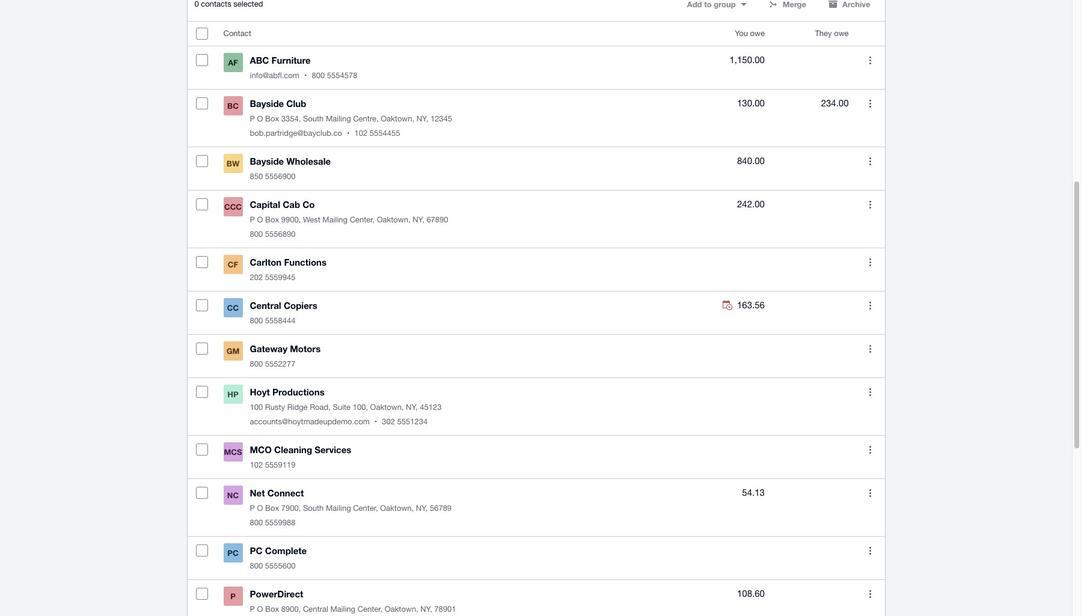 Task type: vqa. For each thing, say whether or not it's contained in the screenshot.
PROJECTS dropdown button
no



Task type: locate. For each thing, give the bounding box(es) containing it.
bayside up 3354,
[[250, 98, 284, 109]]

o inside 'powerdirect p o box 8900, central mailing center, oaktown, ny, 78901'
[[257, 605, 263, 614]]

more row options button for gateway motors
[[859, 337, 883, 361]]

2 more row options button from the top
[[859, 92, 883, 116]]

1 vertical spatial center,
[[353, 504, 378, 513]]

bayside
[[250, 98, 284, 109], [250, 156, 284, 167]]

100,
[[353, 403, 368, 412]]

carlton functions 202 5559945
[[250, 257, 327, 282]]

carlton
[[250, 257, 282, 268]]

box
[[265, 114, 279, 123], [265, 215, 279, 225], [265, 504, 279, 513], [265, 605, 279, 614]]

centre,
[[353, 114, 379, 123]]

242.00
[[738, 199, 765, 209]]

oaktown, left 56789
[[380, 504, 414, 513]]

center,
[[350, 215, 375, 225], [353, 504, 378, 513], [358, 605, 383, 614]]

5554455
[[370, 129, 400, 138]]

more row options image for gateway motors
[[870, 345, 872, 353]]

0 vertical spatial bayside
[[250, 98, 284, 109]]

o left 3354,
[[257, 114, 263, 123]]

0 vertical spatial south
[[303, 114, 324, 123]]

more row options image
[[870, 56, 872, 64], [870, 100, 872, 108], [870, 302, 872, 310], [870, 446, 872, 454], [870, 490, 872, 497]]

5 more row options image from the top
[[870, 388, 872, 396]]

oaktown, left 67890 at the left of the page
[[377, 215, 411, 225]]

2 south from the top
[[303, 504, 324, 513]]

bayside club p o box 3354, south mailing centre, oaktown, ny, 12345 bob.partridge@bayclub.co • 102 5554455
[[250, 98, 452, 138]]

ny,
[[417, 114, 428, 123], [413, 215, 425, 225], [406, 403, 418, 412], [416, 504, 428, 513], [421, 605, 432, 614]]

163.56 link
[[723, 299, 765, 313]]

2 more row options image from the top
[[870, 100, 872, 108]]

ny, up 5551234
[[406, 403, 418, 412]]

1 vertical spatial 102
[[250, 461, 263, 470]]

co
[[303, 199, 315, 210]]

1 more row options image from the top
[[870, 157, 872, 165]]

o down powerdirect
[[257, 605, 263, 614]]

2 more row options image from the top
[[870, 201, 872, 209]]

800 down gateway
[[250, 360, 263, 369]]

owe for they owe
[[834, 29, 849, 38]]

pc
[[250, 546, 263, 557], [228, 549, 239, 558]]

hoyt productions 100 rusty ridge road, suite 100, oaktown, ny, 45123 accounts@hoytmadeupdemo.com • 302 5551234
[[250, 387, 442, 427]]

mailing right west
[[323, 215, 348, 225]]

contact list table element
[[187, 22, 885, 617]]

800
[[312, 71, 325, 80], [250, 230, 263, 239], [250, 317, 263, 326], [250, 360, 263, 369], [250, 519, 263, 528], [250, 562, 263, 571]]

o inside capital cab co p o box 9900, west mailing center, oaktown, ny, 67890 800 5556890
[[257, 215, 263, 225]]

1 vertical spatial south
[[303, 504, 324, 513]]

pc left the complete
[[250, 546, 263, 557]]

8 more row options button from the top
[[859, 380, 883, 404]]

more row options image for net connect
[[870, 490, 872, 497]]

central inside 'powerdirect p o box 8900, central mailing center, oaktown, ny, 78901'
[[303, 605, 328, 614]]

mailing right 7900,
[[326, 504, 351, 513]]

1 horizontal spatial •
[[347, 129, 350, 138]]

central
[[250, 300, 281, 311], [303, 605, 328, 614]]

more row options button
[[859, 48, 883, 72], [859, 92, 883, 116], [859, 149, 883, 173], [859, 193, 883, 217], [859, 250, 883, 274], [859, 294, 883, 318], [859, 337, 883, 361], [859, 380, 883, 404], [859, 438, 883, 462], [859, 481, 883, 505], [859, 539, 883, 563], [859, 582, 883, 607]]

6 more row options image from the top
[[870, 547, 872, 555]]

p inside "bayside club p o box 3354, south mailing centre, oaktown, ny, 12345 bob.partridge@bayclub.co • 102 5554455"
[[250, 114, 255, 123]]

3 more row options button from the top
[[859, 149, 883, 173]]

4 more row options image from the top
[[870, 345, 872, 353]]

130.00 link
[[738, 96, 765, 111]]

1 horizontal spatial central
[[303, 605, 328, 614]]

productions
[[273, 387, 325, 398]]

ny, left 12345
[[417, 114, 428, 123]]

p down capital
[[250, 215, 255, 225]]

capital
[[250, 199, 280, 210]]

1 box from the top
[[265, 114, 279, 123]]

4 o from the top
[[257, 605, 263, 614]]

800 inside the pc complete 800 5555600
[[250, 562, 263, 571]]

copiers
[[284, 300, 317, 311]]

more row options button for net connect
[[859, 481, 883, 505]]

0 vertical spatial center,
[[350, 215, 375, 225]]

1 horizontal spatial pc
[[250, 546, 263, 557]]

bayside inside "bayside club p o box 3354, south mailing centre, oaktown, ny, 12345 bob.partridge@bayclub.co • 102 5554455"
[[250, 98, 284, 109]]

11 more row options button from the top
[[859, 539, 883, 563]]

1 bayside from the top
[[250, 98, 284, 109]]

bayside wholesale 850 5556900
[[250, 156, 331, 181]]

5555600
[[265, 562, 296, 571]]

south inside "bayside club p o box 3354, south mailing centre, oaktown, ny, 12345 bob.partridge@bayclub.co • 102 5554455"
[[303, 114, 324, 123]]

pc for pc complete 800 5555600
[[250, 546, 263, 557]]

south inside net connect p o box 7900, south mailing center, oaktown, ny, 56789 800 5559988
[[303, 504, 324, 513]]

• left 302
[[375, 418, 377, 427]]

2 bayside from the top
[[250, 156, 284, 167]]

oaktown, up 302
[[370, 403, 404, 412]]

• inside hoyt productions 100 rusty ridge road, suite 100, oaktown, ny, 45123 accounts@hoytmadeupdemo.com • 302 5551234
[[375, 418, 377, 427]]

800 left 5558444
[[250, 317, 263, 326]]

1 south from the top
[[303, 114, 324, 123]]

ny, left 56789
[[416, 504, 428, 513]]

102 down mco
[[250, 461, 263, 470]]

mcs
[[224, 448, 242, 457]]

mailing inside 'powerdirect p o box 8900, central mailing center, oaktown, ny, 78901'
[[330, 605, 356, 614]]

p inside capital cab co p o box 9900, west mailing center, oaktown, ny, 67890 800 5556890
[[250, 215, 255, 225]]

more row options image for central copiers
[[870, 302, 872, 310]]

oaktown,
[[381, 114, 415, 123], [377, 215, 411, 225], [370, 403, 404, 412], [380, 504, 414, 513], [385, 605, 418, 614]]

more row options image for carlton functions
[[870, 259, 872, 266]]

6 more row options button from the top
[[859, 294, 883, 318]]

108.60 link
[[738, 587, 765, 602]]

pc left the pc complete 800 5555600
[[228, 549, 239, 558]]

ny, left 78901
[[421, 605, 432, 614]]

owe right they
[[834, 29, 849, 38]]

67890
[[427, 215, 448, 225]]

ny, left 67890 at the left of the page
[[413, 215, 425, 225]]

3 more row options image from the top
[[870, 259, 872, 266]]

1 horizontal spatial 102
[[355, 129, 368, 138]]

1 vertical spatial central
[[303, 605, 328, 614]]

more row options image for powerdirect
[[870, 591, 872, 598]]

gateway motors 800 5552277
[[250, 344, 321, 369]]

oaktown, inside hoyt productions 100 rusty ridge road, suite 100, oaktown, ny, 45123 accounts@hoytmadeupdemo.com • 302 5551234
[[370, 403, 404, 412]]

2 horizontal spatial •
[[375, 418, 377, 427]]

p down powerdirect
[[250, 605, 255, 614]]

gateway
[[250, 344, 288, 354]]

2 owe from the left
[[834, 29, 849, 38]]

central copiers 800 5558444
[[250, 300, 317, 326]]

central up 5558444
[[250, 300, 281, 311]]

cab
[[283, 199, 300, 210]]

1 owe from the left
[[751, 29, 765, 38]]

7900,
[[281, 504, 301, 513]]

more row options button for abc furniture
[[859, 48, 883, 72]]

pc inside the pc complete 800 5555600
[[250, 546, 263, 557]]

0 horizontal spatial owe
[[751, 29, 765, 38]]

5551234
[[397, 418, 428, 427]]

800 left 5554578
[[312, 71, 325, 80]]

9 more row options button from the top
[[859, 438, 883, 462]]

163.56
[[738, 300, 765, 311]]

mailing inside "bayside club p o box 3354, south mailing centre, oaktown, ny, 12345 bob.partridge@bayclub.co • 102 5554455"
[[326, 114, 351, 123]]

102
[[355, 129, 368, 138], [250, 461, 263, 470]]

0 vertical spatial 102
[[355, 129, 368, 138]]

more row options button for bayside club
[[859, 92, 883, 116]]

3 box from the top
[[265, 504, 279, 513]]

4 box from the top
[[265, 605, 279, 614]]

bayside up '850'
[[250, 156, 284, 167]]

box left 3354,
[[265, 114, 279, 123]]

7 more row options image from the top
[[870, 591, 872, 598]]

7 more row options button from the top
[[859, 337, 883, 361]]

bayside inside bayside wholesale 850 5556900
[[250, 156, 284, 167]]

54.13
[[743, 488, 765, 498]]

800 inside the gateway motors 800 5552277
[[250, 360, 263, 369]]

5 more row options image from the top
[[870, 490, 872, 497]]

• down furniture
[[304, 71, 307, 80]]

2 o from the top
[[257, 215, 263, 225]]

mailing
[[326, 114, 351, 123], [323, 215, 348, 225], [326, 504, 351, 513], [330, 605, 356, 614]]

5558444
[[265, 317, 296, 326]]

south right 7900,
[[303, 504, 324, 513]]

800 left 5559988
[[250, 519, 263, 528]]

4 more row options image from the top
[[870, 446, 872, 454]]

800 left 5555600
[[250, 562, 263, 571]]

box up the 5556890
[[265, 215, 279, 225]]

45123
[[420, 403, 442, 412]]

net connect p o box 7900, south mailing center, oaktown, ny, 56789 800 5559988
[[250, 488, 452, 528]]

1 more row options image from the top
[[870, 56, 872, 64]]

you owe
[[735, 29, 765, 38]]

5556900
[[265, 172, 296, 181]]

54.13 link
[[743, 486, 765, 501]]

0 horizontal spatial 102
[[250, 461, 263, 470]]

p left 3354,
[[250, 114, 255, 123]]

840.00
[[738, 156, 765, 166]]

o down net
[[257, 504, 263, 513]]

5 more row options button from the top
[[859, 250, 883, 274]]

hp
[[228, 390, 239, 400]]

pc complete 800 5555600
[[250, 546, 307, 571]]

0 horizontal spatial •
[[304, 71, 307, 80]]

3 o from the top
[[257, 504, 263, 513]]

2 box from the top
[[265, 215, 279, 225]]

0 horizontal spatial pc
[[228, 549, 239, 558]]

powerdirect
[[250, 589, 303, 600]]

800 left the 5556890
[[250, 230, 263, 239]]

p down net
[[250, 504, 255, 513]]

0 vertical spatial •
[[304, 71, 307, 80]]

12 more row options button from the top
[[859, 582, 883, 607]]

2 vertical spatial •
[[375, 418, 377, 427]]

services
[[315, 445, 352, 456]]

0 horizontal spatial central
[[250, 300, 281, 311]]

oaktown, left 78901
[[385, 605, 418, 614]]

4 more row options button from the top
[[859, 193, 883, 217]]

accounts@hoytmadeupdemo.com
[[250, 418, 370, 427]]

central right the 8900, at bottom left
[[303, 605, 328, 614]]

center, inside 'powerdirect p o box 8900, central mailing center, oaktown, ny, 78901'
[[358, 605, 383, 614]]

1 horizontal spatial owe
[[834, 29, 849, 38]]

o inside "bayside club p o box 3354, south mailing centre, oaktown, ny, 12345 bob.partridge@bayclub.co • 102 5554455"
[[257, 114, 263, 123]]

p
[[250, 114, 255, 123], [250, 215, 255, 225], [250, 504, 255, 513], [230, 592, 236, 602], [250, 605, 255, 614]]

more row options button for bayside wholesale
[[859, 149, 883, 173]]

0 vertical spatial central
[[250, 300, 281, 311]]

south
[[303, 114, 324, 123], [303, 504, 324, 513]]

complete
[[265, 546, 307, 557]]

more row options button for mco cleaning services
[[859, 438, 883, 462]]

owe right you
[[751, 29, 765, 38]]

box up 5559988
[[265, 504, 279, 513]]

south right 3354,
[[303, 114, 324, 123]]

box down powerdirect
[[265, 605, 279, 614]]

1 more row options button from the top
[[859, 48, 883, 72]]

mailing left centre,
[[326, 114, 351, 123]]

powerdirect p o box 8900, central mailing center, oaktown, ny, 78901
[[250, 589, 456, 614]]

more row options image
[[870, 157, 872, 165], [870, 201, 872, 209], [870, 259, 872, 266], [870, 345, 872, 353], [870, 388, 872, 396], [870, 547, 872, 555], [870, 591, 872, 598]]

more row options button for central copiers
[[859, 294, 883, 318]]

• inside "bayside club p o box 3354, south mailing centre, oaktown, ny, 12345 bob.partridge@bayclub.co • 102 5554455"
[[347, 129, 350, 138]]

o down capital
[[257, 215, 263, 225]]

more row options image for abc furniture
[[870, 56, 872, 64]]

102 down centre,
[[355, 129, 368, 138]]

mailing right the 8900, at bottom left
[[330, 605, 356, 614]]

100
[[250, 403, 263, 412]]

2 vertical spatial center,
[[358, 605, 383, 614]]

owe
[[751, 29, 765, 38], [834, 29, 849, 38]]

840.00 link
[[738, 154, 765, 169]]

1 vertical spatial •
[[347, 129, 350, 138]]

3354,
[[281, 114, 301, 123]]

130.00
[[738, 98, 765, 108]]

3 more row options image from the top
[[870, 302, 872, 310]]

oaktown, up 5554455 on the top of page
[[381, 114, 415, 123]]

10 more row options button from the top
[[859, 481, 883, 505]]

12345
[[431, 114, 452, 123]]

• left 5554455 on the top of page
[[347, 129, 350, 138]]

1 o from the top
[[257, 114, 263, 123]]

o
[[257, 114, 263, 123], [257, 215, 263, 225], [257, 504, 263, 513], [257, 605, 263, 614]]

1 vertical spatial bayside
[[250, 156, 284, 167]]

oaktown, inside 'powerdirect p o box 8900, central mailing center, oaktown, ny, 78901'
[[385, 605, 418, 614]]



Task type: describe. For each thing, give the bounding box(es) containing it.
ccc
[[224, 202, 242, 212]]

you
[[735, 29, 748, 38]]

ny, inside 'powerdirect p o box 8900, central mailing center, oaktown, ny, 78901'
[[421, 605, 432, 614]]

56789
[[430, 504, 452, 513]]

wholesale
[[287, 156, 331, 167]]

center, inside net connect p o box 7900, south mailing center, oaktown, ny, 56789 800 5559988
[[353, 504, 378, 513]]

they
[[815, 29, 832, 38]]

center, inside capital cab co p o box 9900, west mailing center, oaktown, ny, 67890 800 5556890
[[350, 215, 375, 225]]

af
[[228, 58, 238, 68]]

302
[[382, 418, 395, 427]]

242.00 link
[[738, 197, 765, 212]]

info@abfl.com
[[250, 71, 300, 80]]

club
[[287, 98, 306, 109]]

oaktown, inside "bayside club p o box 3354, south mailing centre, oaktown, ny, 12345 bob.partridge@bayclub.co • 102 5554455"
[[381, 114, 415, 123]]

box inside "bayside club p o box 3354, south mailing centre, oaktown, ny, 12345 bob.partridge@bayclub.co • 102 5554455"
[[265, 114, 279, 123]]

more row options image for pc complete
[[870, 547, 872, 555]]

p left powerdirect
[[230, 592, 236, 602]]

box inside net connect p o box 7900, south mailing center, oaktown, ny, 56789 800 5559988
[[265, 504, 279, 513]]

• inside abc furniture info@abfl.com • 800 5554578
[[304, 71, 307, 80]]

more row options button for pc complete
[[859, 539, 883, 563]]

cc
[[227, 303, 239, 313]]

5559988
[[265, 519, 296, 528]]

ny, inside net connect p o box 7900, south mailing center, oaktown, ny, 56789 800 5559988
[[416, 504, 428, 513]]

800 inside central copiers 800 5558444
[[250, 317, 263, 326]]

9900,
[[281, 215, 301, 225]]

more row options button for powerdirect
[[859, 582, 883, 607]]

5559945
[[265, 273, 296, 282]]

mco cleaning services 102 5559119
[[250, 445, 352, 470]]

1,150.00 link
[[730, 53, 765, 68]]

more row options image for hoyt productions
[[870, 388, 872, 396]]

more row options button for hoyt productions
[[859, 380, 883, 404]]

202
[[250, 273, 263, 282]]

mailing inside capital cab co p o box 9900, west mailing center, oaktown, ny, 67890 800 5556890
[[323, 215, 348, 225]]

bw
[[227, 159, 240, 169]]

5554578
[[327, 71, 358, 80]]

234.00 link
[[822, 96, 849, 111]]

234.00
[[822, 98, 849, 108]]

102 inside mco cleaning services 102 5559119
[[250, 461, 263, 470]]

they owe
[[815, 29, 849, 38]]

oaktown, inside capital cab co p o box 9900, west mailing center, oaktown, ny, 67890 800 5556890
[[377, 215, 411, 225]]

motors
[[290, 344, 321, 354]]

bayside for bayside club
[[250, 98, 284, 109]]

connect
[[268, 488, 304, 499]]

more row options image for capital cab co
[[870, 201, 872, 209]]

o inside net connect p o box 7900, south mailing center, oaktown, ny, 56789 800 5559988
[[257, 504, 263, 513]]

hoyt
[[250, 387, 270, 398]]

gm
[[227, 347, 240, 356]]

850
[[250, 172, 263, 181]]

abc
[[250, 55, 269, 66]]

ridge
[[287, 403, 308, 412]]

p inside net connect p o box 7900, south mailing center, oaktown, ny, 56789 800 5559988
[[250, 504, 255, 513]]

ny, inside "bayside club p o box 3354, south mailing centre, oaktown, ny, 12345 bob.partridge@bayclub.co • 102 5554455"
[[417, 114, 428, 123]]

oaktown, inside net connect p o box 7900, south mailing center, oaktown, ny, 56789 800 5559988
[[380, 504, 414, 513]]

bob.partridge@bayclub.co
[[250, 129, 342, 138]]

p inside 'powerdirect p o box 8900, central mailing center, oaktown, ny, 78901'
[[250, 605, 255, 614]]

800 inside capital cab co p o box 9900, west mailing center, oaktown, ny, 67890 800 5556890
[[250, 230, 263, 239]]

ny, inside capital cab co p o box 9900, west mailing center, oaktown, ny, 67890 800 5556890
[[413, 215, 425, 225]]

more row options image for bayside wholesale
[[870, 157, 872, 165]]

capital cab co p o box 9900, west mailing center, oaktown, ny, 67890 800 5556890
[[250, 199, 448, 239]]

nc
[[227, 491, 239, 501]]

pc for pc
[[228, 549, 239, 558]]

cleaning
[[274, 445, 312, 456]]

box inside capital cab co p o box 9900, west mailing center, oaktown, ny, 67890 800 5556890
[[265, 215, 279, 225]]

more row options image for mco cleaning services
[[870, 446, 872, 454]]

78901
[[435, 605, 456, 614]]

5556890
[[265, 230, 296, 239]]

bayside for bayside wholesale
[[250, 156, 284, 167]]

owe for you owe
[[751, 29, 765, 38]]

central inside central copiers 800 5558444
[[250, 300, 281, 311]]

8900,
[[281, 605, 301, 614]]

contact
[[223, 29, 251, 38]]

bc
[[227, 101, 239, 111]]

south for connect
[[303, 504, 324, 513]]

ny, inside hoyt productions 100 rusty ridge road, suite 100, oaktown, ny, 45123 accounts@hoytmadeupdemo.com • 302 5551234
[[406, 403, 418, 412]]

5552277
[[265, 360, 296, 369]]

mailing inside net connect p o box 7900, south mailing center, oaktown, ny, 56789 800 5559988
[[326, 504, 351, 513]]

mco
[[250, 445, 272, 456]]

suite
[[333, 403, 351, 412]]

cf
[[228, 260, 238, 270]]

102 inside "bayside club p o box 3354, south mailing centre, oaktown, ny, 12345 bob.partridge@bayclub.co • 102 5554455"
[[355, 129, 368, 138]]

net
[[250, 488, 265, 499]]

108.60
[[738, 589, 765, 599]]

more row options button for carlton functions
[[859, 250, 883, 274]]

functions
[[284, 257, 327, 268]]

road,
[[310, 403, 331, 412]]

5559119
[[265, 461, 296, 470]]

1,150.00
[[730, 55, 765, 65]]

box inside 'powerdirect p o box 8900, central mailing center, oaktown, ny, 78901'
[[265, 605, 279, 614]]

800 inside net connect p o box 7900, south mailing center, oaktown, ny, 56789 800 5559988
[[250, 519, 263, 528]]

800 inside abc furniture info@abfl.com • 800 5554578
[[312, 71, 325, 80]]

furniture
[[272, 55, 311, 66]]

west
[[303, 215, 320, 225]]

rusty
[[265, 403, 285, 412]]

abc furniture info@abfl.com • 800 5554578
[[250, 55, 358, 80]]

south for club
[[303, 114, 324, 123]]

more row options image for bayside club
[[870, 100, 872, 108]]

more row options button for capital cab co
[[859, 193, 883, 217]]



